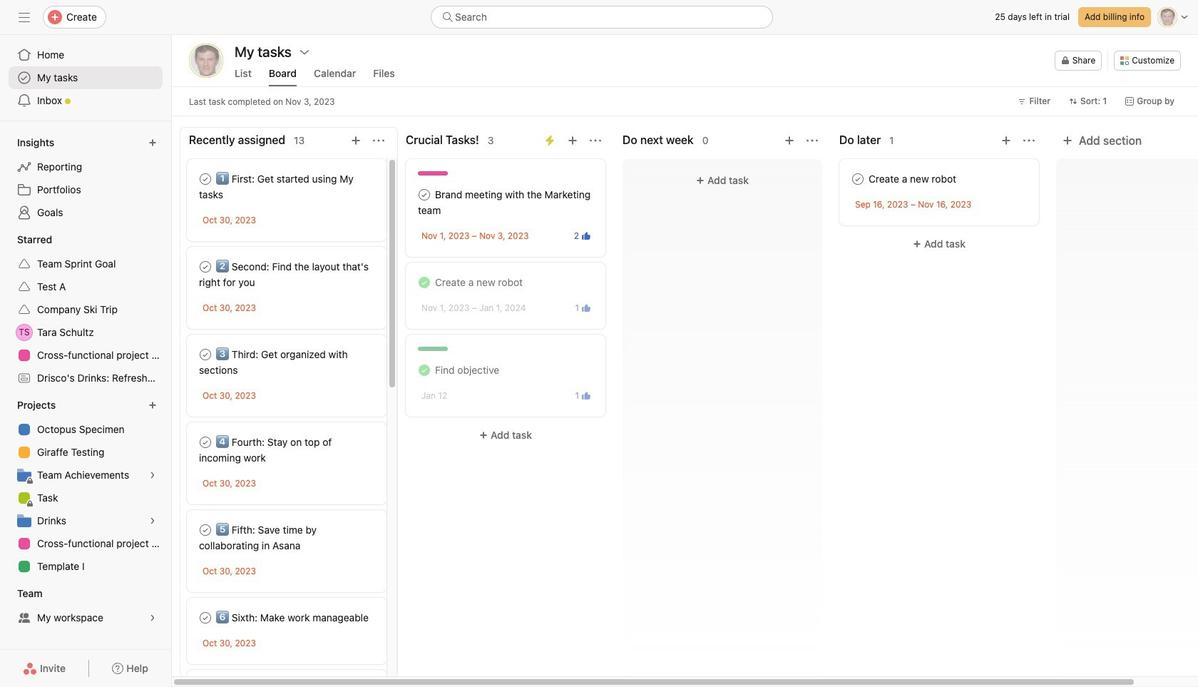 Task type: vqa. For each thing, say whether or not it's contained in the screenshot.
the bottom add
no



Task type: describe. For each thing, give the bounding box(es) containing it.
1 add task image from the left
[[350, 135, 362, 146]]

2 likes. you liked this task image
[[582, 232, 591, 240]]

more section actions image for 1st add task image from left
[[373, 135, 385, 146]]

teams element
[[0, 581, 171, 632]]

more section actions image for 2nd add task icon from left
[[1024, 135, 1035, 146]]

1 like. you liked this task image
[[582, 391, 591, 400]]

completed image
[[416, 362, 433, 379]]

insights element
[[0, 130, 171, 227]]

hide sidebar image
[[19, 11, 30, 23]]

2 add task image from the left
[[1001, 135, 1013, 146]]

1 completed checkbox from the top
[[416, 274, 433, 291]]

2 completed checkbox from the top
[[416, 362, 433, 379]]



Task type: locate. For each thing, give the bounding box(es) containing it.
1 more section actions image from the left
[[373, 135, 385, 146]]

mark complete image
[[197, 171, 214, 188], [850, 171, 867, 188], [197, 258, 214, 275], [197, 434, 214, 451], [197, 522, 214, 539]]

starred element
[[0, 227, 171, 392]]

1 vertical spatial completed checkbox
[[416, 362, 433, 379]]

see details, team achievements image
[[148, 471, 157, 480]]

0 vertical spatial mark complete image
[[416, 186, 433, 203]]

0 horizontal spatial add task image
[[784, 135, 796, 146]]

list box
[[431, 6, 774, 29]]

Mark complete checkbox
[[850, 171, 867, 188], [197, 346, 214, 363], [197, 434, 214, 451], [197, 522, 214, 539], [197, 609, 214, 627]]

1 horizontal spatial add task image
[[567, 135, 579, 146]]

Mark complete checkbox
[[197, 171, 214, 188], [416, 186, 433, 203], [197, 258, 214, 275]]

1 horizontal spatial add task image
[[1001, 135, 1013, 146]]

4 more section actions image from the left
[[1024, 135, 1035, 146]]

see details, my workspace image
[[148, 614, 157, 622]]

0 horizontal spatial add task image
[[350, 135, 362, 146]]

1 add task image from the left
[[784, 135, 796, 146]]

global element
[[0, 35, 171, 121]]

more section actions image
[[373, 135, 385, 146], [590, 135, 602, 146], [807, 135, 819, 146], [1024, 135, 1035, 146]]

rules for crucial tasks! image
[[544, 135, 556, 146]]

2 vertical spatial mark complete image
[[197, 609, 214, 627]]

add task image
[[350, 135, 362, 146], [567, 135, 579, 146]]

more section actions image for 2nd add task icon from the right
[[807, 135, 819, 146]]

1 vertical spatial mark complete image
[[197, 346, 214, 363]]

new project or portfolio image
[[148, 401, 157, 410]]

projects element
[[0, 392, 171, 581]]

2 add task image from the left
[[567, 135, 579, 146]]

see details, drinks image
[[148, 517, 157, 525]]

add task image
[[784, 135, 796, 146], [1001, 135, 1013, 146]]

mark complete image
[[416, 186, 433, 203], [197, 346, 214, 363], [197, 609, 214, 627]]

new insights image
[[148, 138, 157, 147]]

Completed checkbox
[[416, 274, 433, 291], [416, 362, 433, 379]]

3 more section actions image from the left
[[807, 135, 819, 146]]

0 vertical spatial completed checkbox
[[416, 274, 433, 291]]

1 like. you liked this task image
[[582, 304, 591, 312]]

completed image
[[416, 274, 433, 291]]

2 more section actions image from the left
[[590, 135, 602, 146]]

show options image
[[299, 46, 310, 58]]



